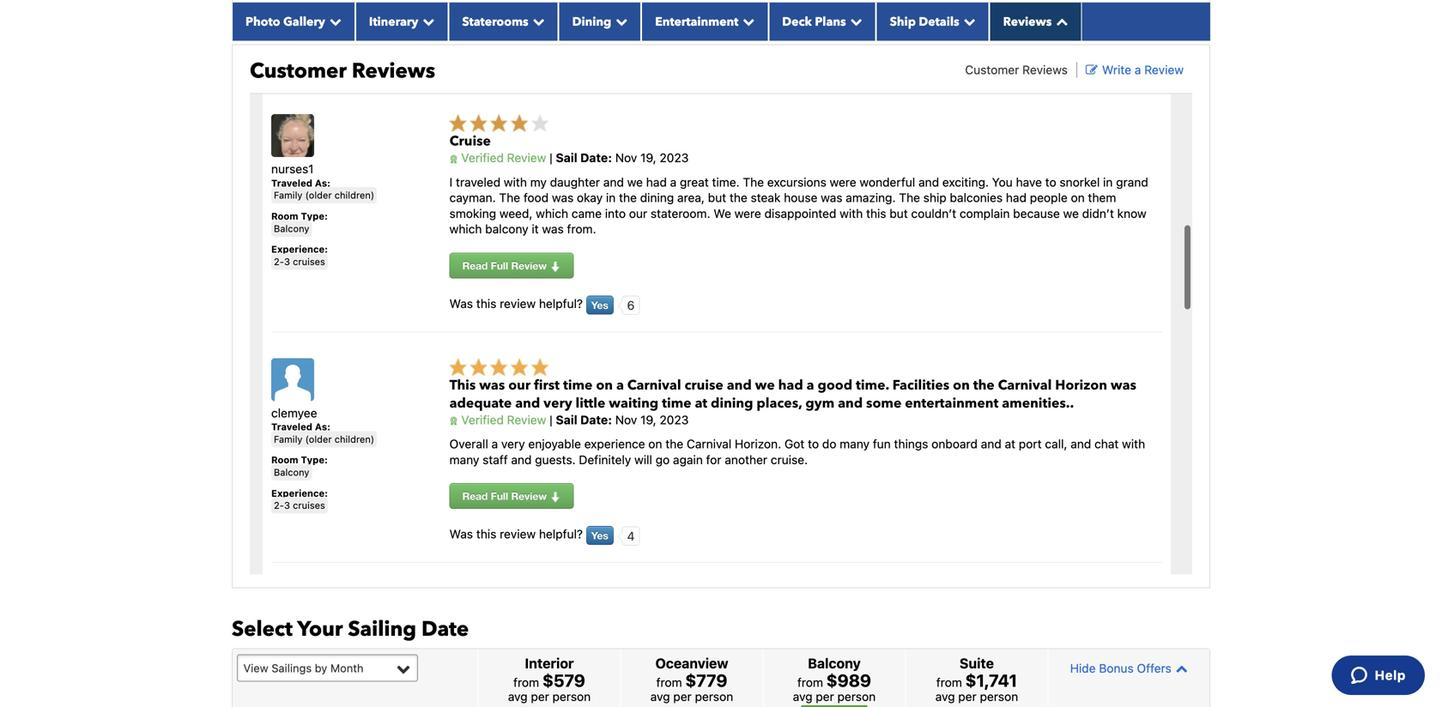 Task type: locate. For each thing, give the bounding box(es) containing it.
3 avg from the left
[[793, 690, 813, 704]]

1 vertical spatial time.
[[856, 376, 889, 395]]

2023
[[660, 151, 689, 165], [660, 413, 689, 427]]

family inside clemyee traveled as: family (older children)
[[274, 434, 303, 445]]

1 review from the top
[[500, 297, 536, 311]]

0 vertical spatial with
[[504, 175, 527, 189]]

traveled
[[271, 178, 312, 189], [271, 422, 312, 433]]

sail
[[556, 151, 577, 165], [556, 413, 577, 427]]

into
[[605, 206, 626, 220]]

person down oceanview
[[695, 690, 733, 704]]

0 horizontal spatial we
[[627, 175, 643, 189]]

was right horizon in the right of the page
[[1111, 376, 1136, 395]]

1 person from the left
[[552, 690, 591, 704]]

my
[[530, 175, 547, 189]]

1 vertical spatial verified
[[461, 413, 504, 427]]

yes button for this was our first time on a carnival cruise and we had a good time. facilities on the carnival horizon was adequate and very little waiting time at dining places, gym and some entertainment amenities..
[[586, 526, 614, 545]]

0 vertical spatial family
[[274, 190, 303, 201]]

and right cruise
[[727, 376, 752, 395]]

dining button
[[558, 2, 641, 41]]

1 19, from the top
[[640, 151, 656, 165]]

2 vertical spatial balcony
[[808, 655, 861, 671]]

and right gym
[[838, 394, 863, 413]]

(older
[[305, 190, 332, 201], [305, 434, 332, 445]]

0 vertical spatial nov
[[615, 151, 637, 165]]

per inside 'interior from $579 avg per person'
[[531, 690, 549, 704]]

type: down nurses1 traveled as: family (older children)
[[301, 211, 328, 222]]

1 horizontal spatial time.
[[856, 376, 889, 395]]

food
[[524, 191, 549, 205]]

1 was from the top
[[449, 297, 473, 311]]

dining up the stateroom.
[[640, 191, 674, 205]]

0 vertical spatial verified review
[[458, 151, 546, 165]]

19, for cruise
[[640, 151, 656, 165]]

person down suite
[[980, 690, 1018, 704]]

on inside overall a very enjoyable experience on the carnival horizon. got to do many fun things onboard and at port call, and chat with many staff and guests. definitely will go again for another cruise.
[[648, 437, 662, 451]]

1 room type: balcony from the top
[[271, 211, 328, 234]]

2 helpful? from the top
[[539, 527, 583, 542]]

4 chevron down image from the left
[[738, 15, 755, 27]]

a left "great"
[[670, 175, 677, 189]]

2 room from the top
[[271, 455, 298, 466]]

1 cruises from the top
[[293, 256, 325, 267]]

read for this was our first time on a carnival cruise and we had a good time. facilities on the carnival horizon was adequate and very little waiting time at dining places, gym and some entertainment amenities..
[[462, 490, 488, 502]]

dining inside i traveled with my daughter and we had a great time. the excursions were wonderful and exciting. you have to snorkel in grand cayman. the food was okay in the dining area, but the steak house was amazing. the ship balconies had people on them smoking weed, which came into our stateroom. we were disappointed with this but couldn't complain because we didn't know which balcony it was from.
[[640, 191, 674, 205]]

balcony down clemyee traveled as: family (older children)
[[274, 467, 309, 478]]

2 was from the top
[[449, 527, 473, 542]]

balcony inside balcony from $989 avg per person
[[808, 655, 861, 671]]

very
[[543, 394, 572, 413], [501, 437, 525, 451]]

at left port
[[1005, 437, 1015, 451]]

2 2023 from the top
[[660, 413, 689, 427]]

was this review helpful? yes down guests.
[[449, 527, 608, 542]]

room type: balcony
[[271, 211, 328, 234], [271, 455, 328, 478]]

avg for $989
[[793, 690, 813, 704]]

sail for this was our first time on a carnival cruise and we had a good time. facilities on the carnival horizon was adequate and very little waiting time at dining places, gym and some entertainment amenities..
[[556, 413, 577, 427]]

0 vertical spatial 2-
[[274, 256, 284, 267]]

1 vertical spatial as:
[[315, 422, 330, 433]]

time right waiting
[[662, 394, 691, 413]]

cruises down clemyee traveled as: family (older children)
[[293, 500, 325, 511]]

0 horizontal spatial dining
[[640, 191, 674, 205]]

1 read full review from the top
[[462, 260, 550, 272]]

1 vertical spatial sail
[[556, 413, 577, 427]]

19, up will
[[640, 413, 656, 427]]

review for cruise
[[500, 297, 536, 311]]

our right into
[[629, 206, 647, 220]]

experience: 2-3 cruises down clemyee traveled as: family (older children)
[[271, 488, 328, 511]]

verified review link up traveled
[[449, 151, 546, 165]]

were down steak
[[734, 206, 761, 220]]

nov for cruise
[[615, 151, 637, 165]]

chevron down image
[[418, 15, 435, 27], [846, 15, 862, 27]]

read full review down staff
[[462, 490, 550, 502]]

small verified icon image
[[449, 155, 458, 164], [449, 417, 458, 426]]

1 vertical spatial experience: 2-3 cruises
[[271, 488, 328, 511]]

experience: 2-3 cruises for cruise
[[271, 244, 328, 267]]

1 vertical spatial read full review button
[[449, 483, 574, 509]]

1 horizontal spatial dining
[[711, 394, 753, 413]]

0 vertical spatial yes button
[[586, 296, 614, 315]]

0 vertical spatial full
[[491, 260, 508, 272]]

adequate
[[449, 394, 512, 413]]

sail up 'enjoyable' at left bottom
[[556, 413, 577, 427]]

time right first
[[563, 376, 593, 395]]

this down amazing.
[[866, 206, 886, 220]]

2 19, from the top
[[640, 413, 656, 427]]

room type: balcony for cruise
[[271, 211, 328, 234]]

1 horizontal spatial but
[[890, 206, 908, 220]]

2 verified from the top
[[461, 413, 504, 427]]

customer
[[250, 57, 347, 85], [965, 62, 1019, 77]]

2023 for this was our first time on a carnival cruise and we had a good time. facilities on the carnival horizon was adequate and very little waiting time at dining places, gym and some entertainment amenities..
[[660, 413, 689, 427]]

date: up the daughter
[[580, 151, 612, 165]]

1 vertical spatial verified review
[[458, 413, 546, 427]]

in up into
[[606, 191, 616, 205]]

read full review button for cruise
[[449, 253, 574, 278]]

0 vertical spatial 19,
[[640, 151, 656, 165]]

in
[[1103, 175, 1113, 189], [606, 191, 616, 205]]

1 horizontal spatial we
[[755, 376, 775, 395]]

1 vertical spatial full
[[491, 490, 508, 502]]

the up steak
[[743, 175, 764, 189]]

chevron up image
[[1052, 15, 1068, 27]]

balcony
[[274, 223, 309, 234], [274, 467, 309, 478], [808, 655, 861, 671]]

room type: balcony down clemyee traveled as: family (older children)
[[271, 455, 328, 478]]

person inside oceanview from $779 avg per person
[[695, 690, 733, 704]]

1 family from the top
[[274, 190, 303, 201]]

read full review down balcony
[[462, 260, 550, 272]]

which down "smoking"
[[449, 222, 482, 236]]

hide
[[1070, 661, 1096, 675]]

0 horizontal spatial to
[[808, 437, 819, 451]]

1 verified from the top
[[461, 151, 504, 165]]

traveled inside nurses1 traveled as: family (older children)
[[271, 178, 312, 189]]

chevron down image left 'deck'
[[738, 15, 755, 27]]

0 horizontal spatial chevron down image
[[418, 15, 435, 27]]

1 experience: 2-3 cruises from the top
[[271, 244, 328, 267]]

avg down oceanview
[[650, 690, 670, 704]]

0 vertical spatial verified review link
[[449, 151, 546, 165]]

2 verified review link from the top
[[449, 413, 546, 427]]

avg down interior
[[508, 690, 528, 704]]

edit image
[[1086, 64, 1098, 76]]

from inside balcony from $989 avg per person
[[797, 675, 823, 690]]

traveled inside clemyee traveled as: family (older children)
[[271, 422, 312, 433]]

0 vertical spatial date:
[[580, 151, 612, 165]]

2 cruises from the top
[[293, 500, 325, 511]]

type: for cruise
[[301, 211, 328, 222]]

1 vertical spatial yes
[[591, 530, 608, 542]]

0 vertical spatial 3
[[284, 256, 290, 267]]

date
[[421, 615, 469, 644]]

nov up experience
[[615, 413, 637, 427]]

3 per from the left
[[816, 690, 834, 704]]

smoking
[[449, 206, 496, 220]]

fun
[[873, 437, 891, 451]]

guests.
[[535, 453, 576, 467]]

0 vertical spatial cruises
[[293, 256, 325, 267]]

clemyee image
[[271, 358, 314, 401]]

small verified icon image up i
[[449, 155, 458, 164]]

1 | from the top
[[550, 151, 553, 165]]

1 vertical spatial yes button
[[586, 526, 614, 545]]

1 vertical spatial | sail date: nov 19, 2023
[[546, 413, 689, 427]]

1 avg from the left
[[508, 690, 528, 704]]

person for $779
[[695, 690, 733, 704]]

the inside overall a very enjoyable experience on the carnival horizon. got to do many fun things onboard and at port call, and chat with many staff and guests. definitely will go again for another cruise.
[[665, 437, 683, 451]]

room
[[271, 211, 298, 222], [271, 455, 298, 466]]

chevron down image for deck plans
[[846, 15, 862, 27]]

at up for
[[695, 394, 707, 413]]

1 2023 from the top
[[660, 151, 689, 165]]

0 vertical spatial dining
[[640, 191, 674, 205]]

avg left $1,741
[[935, 690, 955, 704]]

cruises down nurses1 traveled as: family (older children)
[[293, 256, 325, 267]]

person for $579
[[552, 690, 591, 704]]

per inside balcony from $989 avg per person
[[816, 690, 834, 704]]

2 small verified icon image from the top
[[449, 417, 458, 426]]

person down interior
[[552, 690, 591, 704]]

your
[[297, 615, 343, 644]]

2 | from the top
[[550, 413, 553, 427]]

this down staff
[[476, 527, 496, 542]]

cruise
[[685, 376, 723, 395]]

2 2- from the top
[[274, 500, 284, 511]]

carnival left horizon in the right of the page
[[998, 376, 1052, 395]]

room for this was our first time on a carnival cruise and we had a good time. facilities on the carnival horizon was adequate and very little waiting time at dining places, gym and some entertainment amenities..
[[271, 455, 298, 466]]

1 vertical spatial was
[[449, 527, 473, 542]]

chevron down image inside ship details dropdown button
[[959, 15, 976, 27]]

1 verified review link from the top
[[449, 151, 546, 165]]

from for $779
[[656, 675, 682, 690]]

0 vertical spatial very
[[543, 394, 572, 413]]

carnival inside overall a very enjoyable experience on the carnival horizon. got to do many fun things onboard and at port call, and chat with many staff and guests. definitely will go again for another cruise.
[[687, 437, 731, 451]]

0 vertical spatial read full review
[[462, 260, 550, 272]]

time. up "we"
[[712, 175, 740, 189]]

verified review link
[[449, 151, 546, 165], [449, 413, 546, 427]]

2023 for cruise
[[660, 151, 689, 165]]

experience: for this was our first time on a carnival cruise and we had a good time. facilities on the carnival horizon was adequate and very little waiting time at dining places, gym and some entertainment amenities..
[[271, 488, 328, 499]]

horizon.
[[735, 437, 781, 451]]

3 for this was our first time on a carnival cruise and we had a good time. facilities on the carnival horizon was adequate and very little waiting time at dining places, gym and some entertainment amenities..
[[284, 500, 290, 511]]

experience: down nurses1 traveled as: family (older children)
[[271, 244, 328, 255]]

but
[[708, 191, 726, 205], [890, 206, 908, 220]]

0 horizontal spatial which
[[449, 222, 482, 236]]

as: inside nurses1 traveled as: family (older children)
[[315, 178, 330, 189]]

per down suite
[[958, 690, 977, 704]]

the
[[619, 191, 637, 205], [730, 191, 747, 205], [973, 376, 995, 395], [665, 437, 683, 451]]

chevron down image inside dining dropdown button
[[611, 15, 628, 27]]

chevron down image left dining
[[528, 15, 545, 27]]

per inside suite from $1,741 avg per person
[[958, 690, 977, 704]]

avg inside 'interior from $579 avg per person'
[[508, 690, 528, 704]]

chevron down image inside staterooms dropdown button
[[528, 15, 545, 27]]

0 vertical spatial 2023
[[660, 151, 689, 165]]

customer reviews down the reviews dropdown button
[[965, 62, 1068, 77]]

2 chevron down image from the left
[[846, 15, 862, 27]]

the left amenities..
[[973, 376, 995, 395]]

1 vertical spatial which
[[449, 222, 482, 236]]

1 experience: from the top
[[271, 244, 328, 255]]

a inside i traveled with my daughter and we had a great time. the excursions were wonderful and exciting. you have to snorkel in grand cayman. the food was okay in the dining area, but the steak house was amazing. the ship balconies had people on them smoking weed, which came into our stateroom. we were disappointed with this but couldn't complain because we didn't know which balcony it was from.
[[670, 175, 677, 189]]

1 horizontal spatial chevron down image
[[846, 15, 862, 27]]

traveled for this was our first time on a carnival cruise and we had a good time. facilities on the carnival horizon was adequate and very little waiting time at dining places, gym and some entertainment amenities..
[[271, 422, 312, 433]]

children) inside nurses1 traveled as: family (older children)
[[335, 190, 374, 201]]

review up 'enjoyable' at left bottom
[[507, 413, 546, 427]]

customer reviews down the gallery
[[250, 57, 435, 85]]

was this review helpful? yes down the it
[[449, 297, 608, 311]]

avg inside oceanview from $779 avg per person
[[650, 690, 670, 704]]

2 vertical spatial had
[[778, 376, 803, 395]]

very up staff
[[501, 437, 525, 451]]

1 | sail date: nov 19, 2023 from the top
[[546, 151, 689, 165]]

with left my
[[504, 175, 527, 189]]

our
[[629, 206, 647, 220], [508, 376, 531, 395]]

2 full from the top
[[491, 490, 508, 502]]

1 vertical spatial review
[[500, 527, 536, 542]]

2 experience: from the top
[[271, 488, 328, 499]]

them
[[1088, 191, 1116, 205]]

1 vertical spatial our
[[508, 376, 531, 395]]

entertainment
[[905, 394, 999, 413]]

a inside overall a very enjoyable experience on the carnival horizon. got to do many fun things onboard and at port call, and chat with many staff and guests. definitely will go again for another cruise.
[[491, 437, 498, 451]]

from
[[513, 675, 539, 690], [656, 675, 682, 690], [797, 675, 823, 690], [936, 675, 962, 690]]

0 horizontal spatial very
[[501, 437, 525, 451]]

time. right "good" on the right bottom of page
[[856, 376, 889, 395]]

0 vertical spatial experience: 2-3 cruises
[[271, 244, 328, 267]]

chevron down image for ship details
[[959, 15, 976, 27]]

2 (older from the top
[[305, 434, 332, 445]]

will
[[634, 453, 652, 467]]

nov for this was our first time on a carnival cruise and we had a good time. facilities on the carnival horizon was adequate and very little waiting time at dining places, gym and some entertainment amenities..
[[615, 413, 637, 427]]

0 vertical spatial sail
[[556, 151, 577, 165]]

which down food at the left
[[536, 206, 568, 220]]

2 experience: 2-3 cruises from the top
[[271, 488, 328, 511]]

from inside oceanview from $779 avg per person
[[656, 675, 682, 690]]

1 helpful? from the top
[[539, 297, 583, 311]]

person inside 'interior from $579 avg per person'
[[552, 690, 591, 704]]

2 type: from the top
[[301, 455, 328, 466]]

per down oceanview
[[673, 690, 692, 704]]

2 sail from the top
[[556, 413, 577, 427]]

3 for cruise
[[284, 256, 290, 267]]

chat
[[1094, 437, 1119, 451]]

0 vertical spatial time.
[[712, 175, 740, 189]]

1 traveled from the top
[[271, 178, 312, 189]]

19,
[[640, 151, 656, 165], [640, 413, 656, 427]]

2-
[[274, 256, 284, 267], [274, 500, 284, 511]]

2 room type: balcony from the top
[[271, 455, 328, 478]]

1 yes from the top
[[591, 299, 608, 311]]

2 date: from the top
[[580, 413, 612, 427]]

2 person from the left
[[695, 690, 733, 704]]

avg for $1,741
[[935, 690, 955, 704]]

family for this was our first time on a carnival cruise and we had a good time. facilities on the carnival horizon was adequate and very little waiting time at dining places, gym and some entertainment amenities..
[[274, 434, 303, 445]]

(older inside nurses1 traveled as: family (older children)
[[305, 190, 332, 201]]

0 horizontal spatial many
[[449, 453, 479, 467]]

0 vertical spatial traveled
[[271, 178, 312, 189]]

from for $579
[[513, 675, 539, 690]]

1 read from the top
[[462, 260, 488, 272]]

chevron down image inside itinerary 'dropdown button'
[[418, 15, 435, 27]]

1 nov from the top
[[615, 151, 637, 165]]

2 was this review helpful? yes from the top
[[449, 527, 608, 542]]

a up staff
[[491, 437, 498, 451]]

1 vertical spatial cruises
[[293, 500, 325, 511]]

to inside overall a very enjoyable experience on the carnival horizon. got to do many fun things onboard and at port call, and chat with many staff and guests. definitely will go again for another cruise.
[[808, 437, 819, 451]]

1 full from the top
[[491, 260, 508, 272]]

balcony from $989 avg per person
[[793, 655, 876, 704]]

traveled down 'clemyee' in the left of the page
[[271, 422, 312, 433]]

dining
[[640, 191, 674, 205], [711, 394, 753, 413]]

helpful? for this was our first time on a carnival cruise and we had a good time. facilities on the carnival horizon was adequate and very little waiting time at dining places, gym and some entertainment amenities..
[[539, 527, 583, 542]]

balcony for this was our first time on a carnival cruise and we had a good time. facilities on the carnival horizon was adequate and very little waiting time at dining places, gym and some entertainment amenities..
[[274, 467, 309, 478]]

avg up recommended "image"
[[793, 690, 813, 704]]

2 yes button from the top
[[586, 526, 614, 545]]

from inside suite from $1,741 avg per person
[[936, 675, 962, 690]]

yes for cruise
[[591, 299, 608, 311]]

1 vertical spatial had
[[1006, 191, 1027, 205]]

date: for this was our first time on a carnival cruise and we had a good time. facilities on the carnival horizon was adequate and very little waiting time at dining places, gym and some entertainment amenities..
[[580, 413, 612, 427]]

yes for this was our first time on a carnival cruise and we had a good time. facilities on the carnival horizon was adequate and very little waiting time at dining places, gym and some entertainment amenities..
[[591, 530, 608, 542]]

had left "great"
[[646, 175, 667, 189]]

0 horizontal spatial at
[[695, 394, 707, 413]]

full
[[491, 260, 508, 272], [491, 490, 508, 502]]

read for cruise
[[462, 260, 488, 272]]

2 read full review button from the top
[[449, 483, 574, 509]]

person for $1,741
[[980, 690, 1018, 704]]

1 vertical spatial 19,
[[640, 413, 656, 427]]

carnival for and
[[627, 376, 681, 395]]

3 from from the left
[[797, 675, 823, 690]]

per inside oceanview from $779 avg per person
[[673, 690, 692, 704]]

sail up the daughter
[[556, 151, 577, 165]]

verified review up traveled
[[458, 151, 546, 165]]

2 vertical spatial with
[[1122, 437, 1145, 451]]

person inside balcony from $989 avg per person
[[837, 690, 876, 704]]

had inside this was our first time on a carnival cruise and we had a good time. facilities on the carnival horizon was adequate and very little waiting time at dining places, gym and some entertainment amenities..
[[778, 376, 803, 395]]

the up go
[[665, 437, 683, 451]]

places,
[[757, 394, 802, 413]]

as: inside clemyee traveled as: family (older children)
[[315, 422, 330, 433]]

carnival up for
[[687, 437, 731, 451]]

review for this was our first time on a carnival cruise and we had a good time. facilities on the carnival horizon was adequate and very little waiting time at dining places, gym and some entertainment amenities..
[[500, 527, 536, 542]]

were
[[830, 175, 856, 189], [734, 206, 761, 220]]

read full review
[[462, 260, 550, 272], [462, 490, 550, 502]]

1 (older from the top
[[305, 190, 332, 201]]

5 chevron down image from the left
[[959, 15, 976, 27]]

2 per from the left
[[673, 690, 692, 704]]

4 per from the left
[[958, 690, 977, 704]]

2 | sail date: nov 19, 2023 from the top
[[546, 413, 689, 427]]

0 vertical spatial but
[[708, 191, 726, 205]]

person for $989
[[837, 690, 876, 704]]

| up 'enjoyable' at left bottom
[[550, 413, 553, 427]]

verified
[[461, 151, 504, 165], [461, 413, 504, 427]]

experience
[[584, 437, 645, 451]]

per up recommended "image"
[[816, 690, 834, 704]]

chevron down image left itinerary
[[325, 15, 342, 27]]

nov up into
[[615, 151, 637, 165]]

1 vertical spatial traveled
[[271, 422, 312, 433]]

1 vertical spatial with
[[840, 206, 863, 220]]

2 chevron down image from the left
[[528, 15, 545, 27]]

4 from from the left
[[936, 675, 962, 690]]

small verified icon image up overall
[[449, 417, 458, 426]]

cruise
[[449, 132, 491, 151]]

verified review link up overall
[[449, 413, 546, 427]]

steak
[[751, 191, 781, 205]]

we
[[627, 175, 643, 189], [1063, 206, 1079, 220], [755, 376, 775, 395]]

1 chevron down image from the left
[[418, 15, 435, 27]]

gym
[[805, 394, 834, 413]]

interior
[[525, 655, 574, 671]]

1 horizontal spatial with
[[840, 206, 863, 220]]

(older inside clemyee traveled as: family (older children)
[[305, 434, 332, 445]]

write
[[1102, 62, 1131, 77]]

port
[[1019, 437, 1042, 451]]

go
[[656, 453, 670, 467]]

experience:
[[271, 244, 328, 255], [271, 488, 328, 499]]

1 small verified icon image from the top
[[449, 155, 458, 164]]

(older for cruise
[[305, 190, 332, 201]]

2 read from the top
[[462, 490, 488, 502]]

0 vertical spatial many
[[840, 437, 870, 451]]

was for cruise
[[449, 297, 473, 311]]

2 as: from the top
[[315, 422, 330, 433]]

suite from $1,741 avg per person
[[935, 655, 1018, 704]]

0 vertical spatial was
[[449, 297, 473, 311]]

customer reviews
[[250, 57, 435, 85], [965, 62, 1068, 77]]

many
[[840, 437, 870, 451], [449, 453, 479, 467]]

1 room from the top
[[271, 211, 298, 222]]

4 person from the left
[[980, 690, 1018, 704]]

per for $1,741
[[958, 690, 977, 704]]

with
[[504, 175, 527, 189], [840, 206, 863, 220], [1122, 437, 1145, 451]]

1 as: from the top
[[315, 178, 330, 189]]

1 vertical spatial type:
[[301, 455, 328, 466]]

recommended image
[[801, 705, 867, 707]]

dining left places,
[[711, 394, 753, 413]]

1 horizontal spatial very
[[543, 394, 572, 413]]

1 chevron down image from the left
[[325, 15, 342, 27]]

2 children) from the top
[[335, 434, 374, 445]]

many right do
[[840, 437, 870, 451]]

2 family from the top
[[274, 434, 303, 445]]

1 was this review helpful? yes from the top
[[449, 297, 608, 311]]

very left "little"
[[543, 394, 572, 413]]

3 chevron down image from the left
[[611, 15, 628, 27]]

as: for cruise
[[315, 178, 330, 189]]

0 vertical spatial |
[[550, 151, 553, 165]]

read full review button
[[449, 253, 574, 278], [449, 483, 574, 509]]

date:
[[580, 151, 612, 165], [580, 413, 612, 427]]

4 avg from the left
[[935, 690, 955, 704]]

time
[[563, 376, 593, 395], [662, 394, 691, 413]]

0 vertical spatial verified
[[461, 151, 504, 165]]

2 verified review from the top
[[458, 413, 546, 427]]

1 vertical spatial nov
[[615, 413, 637, 427]]

and
[[603, 175, 624, 189], [918, 175, 939, 189], [727, 376, 752, 395], [515, 394, 540, 413], [838, 394, 863, 413], [981, 437, 1001, 451], [1071, 437, 1091, 451], [511, 453, 532, 467]]

0 horizontal spatial in
[[606, 191, 616, 205]]

from down interior
[[513, 675, 539, 690]]

1 per from the left
[[531, 690, 549, 704]]

review down the it
[[511, 260, 547, 272]]

room down nurses1
[[271, 211, 298, 222]]

1 children) from the top
[[335, 190, 374, 201]]

many down overall
[[449, 453, 479, 467]]

review right the write
[[1144, 62, 1184, 77]]

cruises for this was our first time on a carnival cruise and we had a good time. facilities on the carnival horizon was adequate and very little waiting time at dining places, gym and some entertainment amenities..
[[293, 500, 325, 511]]

main content
[[223, 0, 1219, 707]]

couldn't
[[911, 206, 956, 220]]

from inside 'interior from $579 avg per person'
[[513, 675, 539, 690]]

2023 up "great"
[[660, 151, 689, 165]]

family inside nurses1 traveled as: family (older children)
[[274, 190, 303, 201]]

avg inside balcony from $989 avg per person
[[793, 690, 813, 704]]

read down balcony
[[462, 260, 488, 272]]

2 read full review from the top
[[462, 490, 550, 502]]

1 yes button from the top
[[586, 296, 614, 315]]

but up "we"
[[708, 191, 726, 205]]

chevron down image right ship
[[959, 15, 976, 27]]

2 horizontal spatial we
[[1063, 206, 1079, 220]]

children) inside clemyee traveled as: family (older children)
[[335, 434, 374, 445]]

1 vertical spatial room
[[271, 455, 298, 466]]

overall
[[449, 437, 488, 451]]

1 2- from the top
[[274, 256, 284, 267]]

chevron down image left ship
[[846, 15, 862, 27]]

avg inside suite from $1,741 avg per person
[[935, 690, 955, 704]]

1 verified review from the top
[[458, 151, 546, 165]]

1 horizontal spatial had
[[778, 376, 803, 395]]

1 vertical spatial read
[[462, 490, 488, 502]]

from up recommended "image"
[[797, 675, 823, 690]]

daughter
[[550, 175, 600, 189]]

0 horizontal spatial but
[[708, 191, 726, 205]]

1 type: from the top
[[301, 211, 328, 222]]

yes left 6
[[591, 299, 608, 311]]

chevron down image inside deck plans dropdown button
[[846, 15, 862, 27]]

1 vertical spatial experience:
[[271, 488, 328, 499]]

for
[[706, 453, 721, 467]]

1 horizontal spatial at
[[1005, 437, 1015, 451]]

read full review button down staff
[[449, 483, 574, 509]]

person inside suite from $1,741 avg per person
[[980, 690, 1018, 704]]

2 nov from the top
[[615, 413, 637, 427]]

0 vertical spatial read full review button
[[449, 253, 574, 278]]

read full review for this was our first time on a carnival cruise and we had a good time. facilities on the carnival horizon was adequate and very little waiting time at dining places, gym and some entertainment amenities..
[[462, 490, 550, 502]]

3
[[284, 256, 290, 267], [284, 500, 290, 511]]

per for $779
[[673, 690, 692, 704]]

1 sail from the top
[[556, 151, 577, 165]]

2 from from the left
[[656, 675, 682, 690]]

verified review
[[458, 151, 546, 165], [458, 413, 546, 427]]

1 horizontal spatial our
[[629, 206, 647, 220]]

verified review link for cruise
[[449, 151, 546, 165]]

was this review helpful? yes
[[449, 297, 608, 311], [449, 527, 608, 542]]

balcony up recommended "image"
[[808, 655, 861, 671]]

from down oceanview
[[656, 675, 682, 690]]

verified review up staff
[[458, 413, 546, 427]]

2 horizontal spatial had
[[1006, 191, 1027, 205]]

0 vertical spatial this
[[866, 206, 886, 220]]

1 date: from the top
[[580, 151, 612, 165]]

19, up the stateroom.
[[640, 151, 656, 165]]

1 from from the left
[[513, 675, 539, 690]]

had left gym
[[778, 376, 803, 395]]

2 traveled from the top
[[271, 422, 312, 433]]

okay
[[577, 191, 603, 205]]

chevron down image inside photo gallery dropdown button
[[325, 15, 342, 27]]

verified up overall
[[461, 413, 504, 427]]

2 avg from the left
[[650, 690, 670, 704]]

call,
[[1045, 437, 1067, 451]]

2- for this was our first time on a carnival cruise and we had a good time. facilities on the carnival horizon was adequate and very little waiting time at dining places, gym and some entertainment amenities..
[[274, 500, 284, 511]]

but down amazing.
[[890, 206, 908, 220]]

2 3 from the top
[[284, 500, 290, 511]]

1 3 from the top
[[284, 256, 290, 267]]

chevron down image left "staterooms"
[[418, 15, 435, 27]]

chevron down image
[[325, 15, 342, 27], [528, 15, 545, 27], [611, 15, 628, 27], [738, 15, 755, 27], [959, 15, 976, 27]]

carnival left cruise
[[627, 376, 681, 395]]

0 horizontal spatial time.
[[712, 175, 740, 189]]

type:
[[301, 211, 328, 222], [301, 455, 328, 466]]

verified for this was our first time on a carnival cruise and we had a good time. facilities on the carnival horizon was adequate and very little waiting time at dining places, gym and some entertainment amenities..
[[461, 413, 504, 427]]

2 vertical spatial this
[[476, 527, 496, 542]]

2 yes from the top
[[591, 530, 608, 542]]

0 vertical spatial small verified icon image
[[449, 155, 458, 164]]

waiting
[[609, 394, 659, 413]]

chevron down image inside entertainment dropdown button
[[738, 15, 755, 27]]

0 horizontal spatial were
[[734, 206, 761, 220]]

3 person from the left
[[837, 690, 876, 704]]

to inside i traveled with my daughter and we had a great time. the excursions were wonderful and exciting. you have to snorkel in grand cayman. the food was okay in the dining area, but the steak house was amazing. the ship balconies had people on them smoking weed, which came into our stateroom. we were disappointed with this but couldn't complain because we didn't know which balcony it was from.
[[1045, 175, 1056, 189]]

avg for $779
[[650, 690, 670, 704]]

with inside overall a very enjoyable experience on the carnival horizon. got to do many fun things onboard and at port call, and chat with many staff and guests. definitely will go again for another cruise.
[[1122, 437, 1145, 451]]

1 vertical spatial dining
[[711, 394, 753, 413]]

house
[[784, 191, 818, 205]]

0 vertical spatial room
[[271, 211, 298, 222]]

0 vertical spatial balcony
[[274, 223, 309, 234]]

nov
[[615, 151, 637, 165], [615, 413, 637, 427]]

0 vertical spatial read
[[462, 260, 488, 272]]

with down amazing.
[[840, 206, 863, 220]]

0 vertical spatial to
[[1045, 175, 1056, 189]]

| sail date: nov 19, 2023 for this was our first time on a carnival cruise and we had a good time. facilities on the carnival horizon was adequate and very little waiting time at dining places, gym and some entertainment amenities..
[[546, 413, 689, 427]]

1 read full review button from the top
[[449, 253, 574, 278]]

0 vertical spatial type:
[[301, 211, 328, 222]]

0 horizontal spatial had
[[646, 175, 667, 189]]

2 review from the top
[[500, 527, 536, 542]]

(older down nurses1
[[305, 190, 332, 201]]

0 vertical spatial review
[[500, 297, 536, 311]]



Task type: describe. For each thing, give the bounding box(es) containing it.
staterooms button
[[448, 2, 558, 41]]

snorkel
[[1060, 175, 1100, 189]]

photo
[[245, 14, 280, 30]]

$989
[[826, 670, 871, 690]]

verified review link for this was our first time on a carnival cruise and we had a good time. facilities on the carnival horizon was adequate and very little waiting time at dining places, gym and some entertainment amenities..
[[449, 413, 546, 427]]

disappointed
[[764, 206, 836, 220]]

per for $989
[[816, 690, 834, 704]]

definitely
[[579, 453, 631, 467]]

review down guests.
[[511, 490, 547, 502]]

on right facilities
[[953, 376, 970, 395]]

have
[[1016, 175, 1042, 189]]

helpful? for cruise
[[539, 297, 583, 311]]

this inside i traveled with my daughter and we had a great time. the excursions were wonderful and exciting. you have to snorkel in grand cayman. the food was okay in the dining area, but the steak house was amazing. the ship balconies had people on them smoking weed, which came into our stateroom. we were disappointed with this but couldn't complain because we didn't know which balcony it was from.
[[866, 206, 886, 220]]

hide bonus offers link
[[1053, 653, 1205, 684]]

i
[[449, 175, 453, 189]]

on right first
[[596, 376, 613, 395]]

1 vertical spatial we
[[1063, 206, 1079, 220]]

4
[[627, 529, 635, 543]]

reviews left 'edit' icon at the top of page
[[1022, 62, 1068, 77]]

the up into
[[619, 191, 637, 205]]

verified review for cruise
[[458, 151, 546, 165]]

main content containing customer reviews
[[223, 0, 1219, 707]]

write a review
[[1102, 62, 1184, 77]]

2- for cruise
[[274, 256, 284, 267]]

month
[[330, 662, 364, 675]]

19, for this was our first time on a carnival cruise and we had a good time. facilities on the carnival horizon was adequate and very little waiting time at dining places, gym and some entertainment amenities..
[[640, 413, 656, 427]]

(older for this was our first time on a carnival cruise and we had a good time. facilities on the carnival horizon was adequate and very little waiting time at dining places, gym and some entertainment amenities..
[[305, 434, 332, 445]]

2 horizontal spatial carnival
[[998, 376, 1052, 395]]

this
[[449, 376, 476, 395]]

room for cruise
[[271, 211, 298, 222]]

and right call,
[[1071, 437, 1091, 451]]

came
[[572, 206, 602, 220]]

nurses1
[[271, 162, 314, 176]]

small verified icon image for this was our first time on a carnival cruise and we had a good time. facilities on the carnival horizon was adequate and very little waiting time at dining places, gym and some entertainment amenities..
[[449, 417, 458, 426]]

1 horizontal spatial time
[[662, 394, 691, 413]]

write a review link
[[1086, 62, 1184, 77]]

clemyee traveled as: family (older children)
[[271, 406, 374, 445]]

1 horizontal spatial customer
[[965, 62, 1019, 77]]

read full review for cruise
[[462, 260, 550, 272]]

reviews down itinerary
[[352, 57, 435, 85]]

view sailings by month link
[[237, 654, 418, 682]]

0 horizontal spatial with
[[504, 175, 527, 189]]

cruises for cruise
[[293, 256, 325, 267]]

customer reviews link
[[965, 62, 1068, 77]]

review up my
[[507, 151, 546, 165]]

dining inside this was our first time on a carnival cruise and we had a good time. facilities on the carnival horizon was adequate and very little waiting time at dining places, gym and some entertainment amenities..
[[711, 394, 753, 413]]

$579
[[542, 670, 585, 690]]

0 horizontal spatial customer
[[250, 57, 347, 85]]

at inside overall a very enjoyable experience on the carnival horizon. got to do many fun things onboard and at port call, and chat with many staff and guests. definitely will go again for another cruise.
[[1005, 437, 1015, 451]]

cruise.
[[771, 453, 808, 467]]

facilities
[[892, 376, 950, 395]]

chevron down image for staterooms
[[528, 15, 545, 27]]

and right staff
[[511, 453, 532, 467]]

as: for this was our first time on a carnival cruise and we had a good time. facilities on the carnival horizon was adequate and very little waiting time at dining places, gym and some entertainment amenities..
[[315, 422, 330, 433]]

0 vertical spatial had
[[646, 175, 667, 189]]

1 horizontal spatial the
[[743, 175, 764, 189]]

date: for cruise
[[580, 151, 612, 165]]

because
[[1013, 206, 1060, 220]]

very inside this was our first time on a carnival cruise and we had a good time. facilities on the carnival horizon was adequate and very little waiting time at dining places, gym and some entertainment amenities..
[[543, 394, 572, 413]]

nurses1 traveled as: family (older children)
[[271, 162, 374, 201]]

was right the it
[[542, 222, 564, 236]]

and up ship
[[918, 175, 939, 189]]

select
[[232, 615, 293, 644]]

ship
[[923, 191, 947, 205]]

things
[[894, 437, 928, 451]]

it
[[532, 222, 539, 236]]

details
[[919, 14, 959, 30]]

on inside i traveled with my daughter and we had a great time. the excursions were wonderful and exciting. you have to snorkel in grand cayman. the food was okay in the dining area, but the steak house was amazing. the ship balconies had people on them smoking weed, which came into our stateroom. we were disappointed with this but couldn't complain because we didn't know which balcony it was from.
[[1071, 191, 1085, 205]]

stateroom.
[[651, 206, 710, 220]]

and up into
[[603, 175, 624, 189]]

reviews inside dropdown button
[[1003, 14, 1052, 30]]

entertainment button
[[641, 2, 768, 41]]

grand
[[1116, 175, 1148, 189]]

enjoyable
[[528, 437, 581, 451]]

0 vertical spatial we
[[627, 175, 643, 189]]

hide bonus offers
[[1070, 661, 1171, 675]]

1 horizontal spatial which
[[536, 206, 568, 220]]

and right onboard
[[981, 437, 1001, 451]]

exciting.
[[942, 175, 989, 189]]

| for cruise
[[550, 151, 553, 165]]

was for this was our first time on a carnival cruise and we had a good time. facilities on the carnival horizon was adequate and very little waiting time at dining places, gym and some entertainment amenities..
[[449, 527, 473, 542]]

view sailings by month
[[243, 662, 364, 675]]

first
[[534, 376, 560, 395]]

verified review for this was our first time on a carnival cruise and we had a good time. facilities on the carnival horizon was adequate and very little waiting time at dining places, gym and some entertainment amenities..
[[458, 413, 546, 427]]

suite
[[960, 655, 994, 671]]

0 horizontal spatial time
[[563, 376, 593, 395]]

small verified icon image for cruise
[[449, 155, 458, 164]]

0 horizontal spatial the
[[499, 191, 520, 205]]

traveled
[[456, 175, 501, 189]]

0 horizontal spatial customer reviews
[[250, 57, 435, 85]]

traveled for cruise
[[271, 178, 312, 189]]

read full review button for this was our first time on a carnival cruise and we had a good time. facilities on the carnival horizon was adequate and very little waiting time at dining places, gym and some entertainment amenities..
[[449, 483, 574, 509]]

at inside this was our first time on a carnival cruise and we had a good time. facilities on the carnival horizon was adequate and very little waiting time at dining places, gym and some entertainment amenities..
[[695, 394, 707, 413]]

overall a very enjoyable experience on the carnival horizon. got to do many fun things onboard and at port call, and chat with many staff and guests. definitely will go again for another cruise.
[[449, 437, 1145, 467]]

from for $989
[[797, 675, 823, 690]]

the up "we"
[[730, 191, 747, 205]]

2 horizontal spatial the
[[899, 191, 920, 205]]

$1,741
[[965, 670, 1017, 690]]

type: for this was our first time on a carnival cruise and we had a good time. facilities on the carnival horizon was adequate and very little waiting time at dining places, gym and some entertainment amenities..
[[301, 455, 328, 466]]

1 vertical spatial in
[[606, 191, 616, 205]]

from for $1,741
[[936, 675, 962, 690]]

0 vertical spatial were
[[830, 175, 856, 189]]

nurses1 image
[[271, 114, 314, 157]]

| sail date: nov 19, 2023 for cruise
[[546, 151, 689, 165]]

avg for $579
[[508, 690, 528, 704]]

was right the this
[[479, 376, 505, 395]]

full for cruise
[[491, 260, 508, 272]]

ship
[[890, 14, 916, 30]]

amenities..
[[1002, 394, 1074, 413]]

the inside this was our first time on a carnival cruise and we had a good time. facilities on the carnival horizon was adequate and very little waiting time at dining places, gym and some entertainment amenities..
[[973, 376, 995, 395]]

1 vertical spatial many
[[449, 453, 479, 467]]

itinerary button
[[355, 2, 448, 41]]

yes button for cruise
[[586, 296, 614, 315]]

family for cruise
[[274, 190, 303, 201]]

was this review helpful? yes for cruise
[[449, 297, 608, 311]]

per for $579
[[531, 690, 549, 704]]

time. inside this was our first time on a carnival cruise and we had a good time. facilities on the carnival horizon was adequate and very little waiting time at dining places, gym and some entertainment amenities..
[[856, 376, 889, 395]]

1 vertical spatial but
[[890, 206, 908, 220]]

we
[[714, 206, 731, 220]]

balcony for cruise
[[274, 223, 309, 234]]

a right the write
[[1135, 62, 1141, 77]]

complain
[[960, 206, 1010, 220]]

from.
[[567, 222, 596, 236]]

1 horizontal spatial customer reviews
[[965, 62, 1068, 77]]

very inside overall a very enjoyable experience on the carnival horizon. got to do many fun things onboard and at port call, and chat with many staff and guests. definitely will go again for another cruise.
[[501, 437, 525, 451]]

balcony
[[485, 222, 528, 236]]

gallery
[[283, 14, 325, 30]]

time. inside i traveled with my daughter and we had a great time. the excursions were wonderful and exciting. you have to snorkel in grand cayman. the food was okay in the dining area, but the steak house was amazing. the ship balconies had people on them smoking weed, which came into our stateroom. we were disappointed with this but couldn't complain because we didn't know which balcony it was from.
[[712, 175, 740, 189]]

our inside this was our first time on a carnival cruise and we had a good time. facilities on the carnival horizon was adequate and very little waiting time at dining places, gym and some entertainment amenities..
[[508, 376, 531, 395]]

carnival for with
[[687, 437, 731, 451]]

didn't
[[1082, 206, 1114, 220]]

this was our first time on a carnival cruise and we had a good time. facilities on the carnival horizon was adequate and very little waiting time at dining places, gym and some entertainment amenities..
[[449, 376, 1136, 413]]

plans
[[815, 14, 846, 30]]

deck plans
[[782, 14, 846, 30]]

experience: for cruise
[[271, 244, 328, 255]]

you
[[992, 175, 1013, 189]]

sail for cruise
[[556, 151, 577, 165]]

room type: balcony for this was our first time on a carnival cruise and we had a good time. facilities on the carnival horizon was adequate and very little waiting time at dining places, gym and some entertainment amenities..
[[271, 455, 328, 478]]

1 horizontal spatial in
[[1103, 175, 1113, 189]]

was this review helpful? yes for this was our first time on a carnival cruise and we had a good time. facilities on the carnival horizon was adequate and very little waiting time at dining places, gym and some entertainment amenities..
[[449, 527, 608, 542]]

oceanview from $779 avg per person
[[650, 655, 733, 704]]

photo gallery
[[245, 14, 325, 30]]

do
[[822, 437, 836, 451]]

again
[[673, 453, 703, 467]]

little
[[576, 394, 605, 413]]

weed,
[[499, 206, 533, 220]]

chevron down image for itinerary
[[418, 15, 435, 27]]

deck
[[782, 14, 812, 30]]

chevron down image for dining
[[611, 15, 628, 27]]

by
[[315, 662, 327, 675]]

full for this was our first time on a carnival cruise and we had a good time. facilities on the carnival horizon was adequate and very little waiting time at dining places, gym and some entertainment amenities..
[[491, 490, 508, 502]]

excursions
[[767, 175, 826, 189]]

a left "good" on the right bottom of page
[[807, 376, 814, 395]]

staff
[[483, 453, 508, 467]]

deck plans button
[[768, 2, 876, 41]]

children) for cruise
[[335, 190, 374, 201]]

horizon
[[1055, 376, 1107, 395]]

balconies
[[950, 191, 1003, 205]]

cayman.
[[449, 191, 496, 205]]

clemyee
[[271, 406, 317, 420]]

experience: 2-3 cruises for this was our first time on a carnival cruise and we had a good time. facilities on the carnival horizon was adequate and very little waiting time at dining places, gym and some entertainment amenities..
[[271, 488, 328, 511]]

and right "adequate"
[[515, 394, 540, 413]]

i traveled with my daughter and we had a great time. the excursions were wonderful and exciting. you have to snorkel in grand cayman. the food was okay in the dining area, but the steak house was amazing. the ship balconies had people on them smoking weed, which came into our stateroom. we were disappointed with this but couldn't complain because we didn't know which balcony it was from.
[[449, 175, 1148, 236]]

ship details button
[[876, 2, 989, 41]]

sailings
[[271, 662, 312, 675]]

onboard
[[931, 437, 978, 451]]

great
[[680, 175, 709, 189]]

was down the daughter
[[552, 191, 574, 205]]

verified for cruise
[[461, 151, 504, 165]]

sailing
[[348, 615, 416, 644]]

1 horizontal spatial many
[[840, 437, 870, 451]]

this for this was our first time on a carnival cruise and we had a good time. facilities on the carnival horizon was adequate and very little waiting time at dining places, gym and some entertainment amenities..
[[476, 527, 496, 542]]

this for cruise
[[476, 297, 496, 311]]

wonderful
[[860, 175, 915, 189]]

another
[[725, 453, 767, 467]]

a right "little"
[[616, 376, 624, 395]]

children) for this was our first time on a carnival cruise and we had a good time. facilities on the carnival horizon was adequate and very little waiting time at dining places, gym and some entertainment amenities..
[[335, 434, 374, 445]]

our inside i traveled with my daughter and we had a great time. the excursions were wonderful and exciting. you have to snorkel in grand cayman. the food was okay in the dining area, but the steak house was amazing. the ship balconies had people on them smoking weed, which came into our stateroom. we were disappointed with this but couldn't complain because we didn't know which balcony it was from.
[[629, 206, 647, 220]]

| for this was our first time on a carnival cruise and we had a good time. facilities on the carnival horizon was adequate and very little waiting time at dining places, gym and some entertainment amenities..
[[550, 413, 553, 427]]

view
[[243, 662, 268, 675]]

1 vertical spatial were
[[734, 206, 761, 220]]

chevron down image for entertainment
[[738, 15, 755, 27]]

chevron down image for photo gallery
[[325, 15, 342, 27]]

dining
[[572, 14, 611, 30]]

select your sailing date
[[232, 615, 469, 644]]

chevron up image
[[1171, 662, 1188, 675]]

we inside this was our first time on a carnival cruise and we had a good time. facilities on the carnival horizon was adequate and very little waiting time at dining places, gym and some entertainment amenities..
[[755, 376, 775, 395]]

was right house
[[821, 191, 842, 205]]



Task type: vqa. For each thing, say whether or not it's contained in the screenshot.
second read full review from the top of the Main Content containing Customer Reviews
yes



